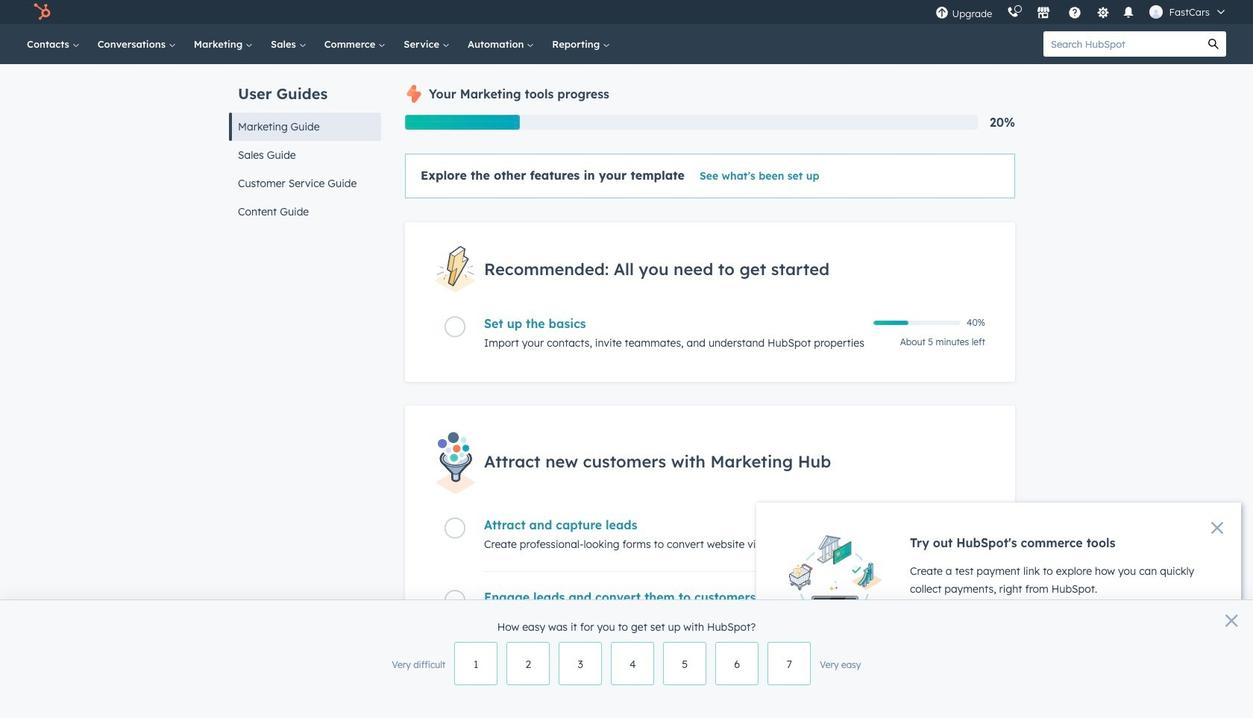 Task type: describe. For each thing, give the bounding box(es) containing it.
christina overa image
[[1150, 5, 1163, 19]]

[object object] complete progress bar
[[874, 321, 909, 325]]

a feedback form has popped up. dialog
[[0, 600, 1253, 718]]

Search HubSpot search field
[[1044, 31, 1201, 57]]



Task type: locate. For each thing, give the bounding box(es) containing it.
close image
[[1212, 522, 1224, 534]]

menu
[[928, 0, 1236, 24]]

marketplaces image
[[1037, 7, 1051, 20]]

user guides element
[[229, 64, 381, 226]]

1 very difficult 7 very easy element
[[392, 642, 861, 686]]

progress bar
[[405, 115, 520, 130]]



Task type: vqa. For each thing, say whether or not it's contained in the screenshot.
Jer Mill icon
no



